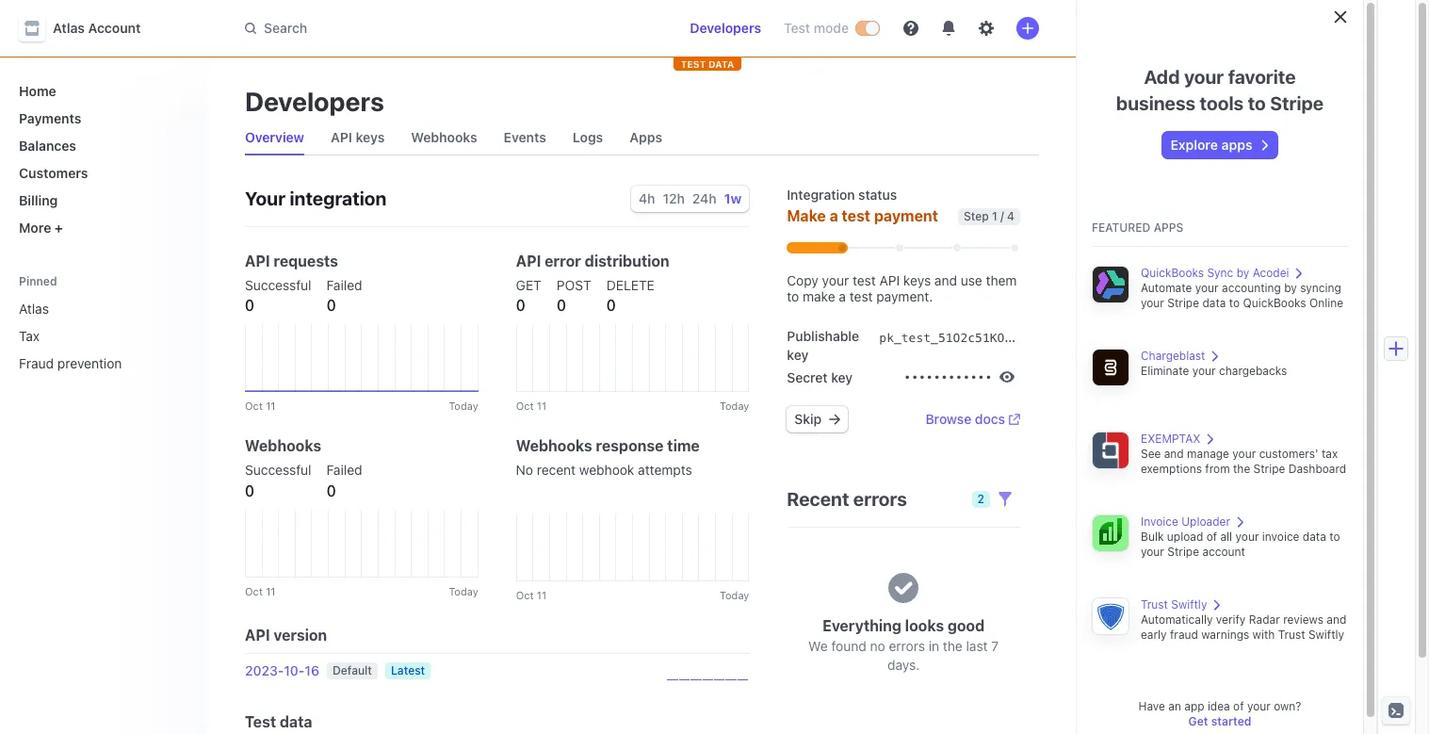 Task type: vqa. For each thing, say whether or not it's contained in the screenshot.
payment. at the right of page
yes



Task type: describe. For each thing, give the bounding box(es) containing it.
invoice
[[1263, 530, 1300, 544]]

0 vertical spatial errors
[[854, 488, 907, 510]]

oct for webhooks response time
[[516, 589, 534, 601]]

today for requests
[[449, 400, 478, 412]]

oct 11 for api requests
[[245, 400, 276, 412]]

trust swiftly image
[[1092, 597, 1130, 635]]

customers'
[[1260, 447, 1319, 461]]

10-
[[284, 663, 305, 679]]

stripe inside 'see and manage your customers' tax exemptions from the stripe dashboard'
[[1254, 462, 1286, 476]]

api error distribution
[[516, 253, 670, 270]]

your down the chargeblast
[[1193, 364, 1216, 378]]

test data
[[681, 58, 734, 70]]

pinned
[[19, 274, 57, 288]]

automate your accounting by syncing your stripe data to quickbooks online
[[1141, 281, 1344, 310]]

0 button for delete 0
[[607, 294, 616, 317]]

browse
[[926, 411, 972, 427]]

by inside automate your accounting by syncing your stripe data to quickbooks online
[[1285, 281, 1298, 295]]

skip button
[[787, 406, 848, 433]]

more
[[19, 220, 51, 236]]

delete 0
[[607, 277, 655, 314]]

0 horizontal spatial webhooks
[[245, 437, 321, 454]]

favorite
[[1229, 66, 1296, 88]]

api keys
[[331, 129, 385, 145]]

own?
[[1274, 699, 1302, 713]]

overview link
[[237, 124, 312, 151]]

test data
[[245, 713, 312, 730]]

overview
[[245, 129, 304, 145]]

have
[[1139, 699, 1166, 713]]

api keys link
[[323, 124, 392, 151]]

featured apps
[[1092, 221, 1184, 235]]

your inside copy your test api keys and use them to make a test payment.
[[822, 272, 849, 288]]

2 failed from the top
[[327, 462, 362, 478]]

use
[[961, 272, 983, 288]]

today for error
[[720, 400, 750, 412]]

tax
[[1322, 447, 1338, 461]]

data inside bulk upload of all your invoice data to your stripe account
[[1303, 530, 1327, 544]]

1 failed 0 from the top
[[327, 277, 362, 314]]

1 successful 0 from the top
[[245, 277, 312, 314]]

quickbooks sync by acodei image
[[1092, 266, 1130, 303]]

0 vertical spatial swiftly
[[1172, 597, 1208, 612]]

test right make
[[850, 288, 873, 304]]

key for secret key
[[831, 369, 853, 385]]

0 for delete 0 0 button
[[607, 297, 616, 314]]

0 horizontal spatial quickbooks
[[1141, 266, 1204, 280]]

the for good
[[943, 638, 963, 654]]

••••••••••••
[[904, 370, 993, 384]]

payment.
[[877, 288, 933, 304]]

recent
[[537, 462, 576, 478]]

dashboard
[[1289, 462, 1347, 476]]

keys inside copy your test api keys and use them to make a test payment.
[[904, 272, 931, 288]]

webhooks response time
[[516, 437, 700, 454]]

days.
[[888, 657, 920, 673]]

see
[[1141, 447, 1161, 461]]

trust swiftly
[[1141, 597, 1208, 612]]

recent errors
[[787, 488, 907, 510]]

everything looks good we found no errors in the last 7 days.
[[809, 617, 999, 673]]

add
[[1144, 66, 1180, 88]]

tax
[[19, 328, 40, 344]]

get
[[516, 277, 542, 293]]

oct for api error distribution
[[516, 400, 534, 412]]

automatically
[[1141, 613, 1213, 627]]

them
[[986, 272, 1017, 288]]

data inside automate your accounting by syncing your stripe data to quickbooks online
[[1203, 296, 1226, 310]]

errors inside everything looks good we found no errors in the last 7 days.
[[889, 638, 925, 654]]

today for response
[[720, 589, 750, 601]]

2023-
[[245, 663, 284, 679]]

delete
[[607, 277, 655, 293]]

pk_test_51o2c51kosr4qlyxvkzzbnox2j1kzm37gakvnzhrdduujanfnjkxifviutzculkq16z button
[[878, 326, 1430, 365]]

balances
[[19, 138, 76, 154]]

2
[[978, 491, 985, 506]]

online
[[1310, 296, 1344, 310]]

good
[[948, 617, 985, 634]]

payments link
[[11, 103, 192, 134]]

•••••••••••• button
[[897, 361, 1015, 387]]

api for api requests
[[245, 253, 270, 270]]

12h button
[[663, 190, 685, 206]]

to inside add your favorite business tools to stripe
[[1248, 92, 1266, 114]]

quickbooks sync by acodei
[[1141, 266, 1290, 280]]

the for manage
[[1234, 462, 1251, 476]]

and inside automatically verify radar reviews and early fraud warnings with trust swiftly
[[1327, 613, 1347, 627]]

api requests
[[245, 253, 338, 270]]

logs
[[573, 129, 603, 145]]

mode
[[814, 20, 849, 36]]

0 horizontal spatial a
[[830, 207, 838, 224]]

1 successful from the top
[[245, 277, 312, 293]]

reviews
[[1284, 613, 1324, 627]]

12h
[[663, 190, 685, 206]]

webhooks for the webhooks link
[[411, 129, 477, 145]]

integration
[[787, 187, 855, 203]]

test for test data
[[245, 713, 276, 730]]

have an app idea of your own? get started
[[1139, 699, 1302, 728]]

billing
[[19, 192, 58, 208]]

verify
[[1216, 613, 1246, 627]]

post
[[557, 277, 592, 293]]

Search search field
[[234, 11, 660, 46]]

invoice
[[1141, 515, 1179, 529]]

step 1 / 4
[[964, 209, 1015, 223]]

core navigation links element
[[11, 75, 192, 243]]

0 vertical spatial apps
[[630, 129, 663, 145]]

test for test mode
[[784, 20, 811, 36]]

from
[[1206, 462, 1230, 476]]

started
[[1212, 714, 1252, 728]]

Search text field
[[234, 11, 660, 46]]

7
[[992, 638, 999, 654]]

last
[[966, 638, 988, 654]]

0 vertical spatial developers
[[690, 20, 761, 36]]

attempts
[[638, 462, 692, 478]]

error
[[545, 253, 581, 270]]

we
[[809, 638, 828, 654]]

stripe inside automate your accounting by syncing your stripe data to quickbooks online
[[1168, 296, 1200, 310]]

customers
[[19, 165, 88, 181]]

response
[[596, 437, 664, 454]]

0 button for failed 0
[[327, 294, 336, 317]]

oct for webhooks
[[245, 585, 263, 597]]

exemptions
[[1141, 462, 1202, 476]]

test for your
[[853, 272, 876, 288]]

accounting
[[1222, 281, 1281, 295]]

status
[[859, 187, 897, 203]]

apps
[[1222, 137, 1253, 153]]

make
[[803, 288, 836, 304]]

2023-10-16 link
[[245, 662, 319, 680]]

add your favorite business tools to stripe
[[1117, 66, 1324, 114]]

swiftly inside automatically verify radar reviews and early fraud warnings with trust swiftly
[[1309, 628, 1345, 642]]

11 for api requests
[[266, 400, 276, 412]]

key for publishable key
[[787, 347, 809, 363]]

data
[[709, 58, 734, 70]]

0 horizontal spatial trust
[[1141, 597, 1168, 612]]

chargeblast
[[1141, 349, 1206, 363]]

eliminate
[[1141, 364, 1190, 378]]



Task type: locate. For each thing, give the bounding box(es) containing it.
tools
[[1200, 92, 1244, 114]]

bulk
[[1141, 530, 1164, 544]]

of
[[1207, 530, 1218, 544], [1234, 699, 1244, 713]]

api up "2023-" at the left bottom of the page
[[245, 627, 270, 644]]

help image
[[904, 21, 919, 36]]

2 failed 0 from the top
[[327, 462, 362, 499]]

stripe down customers'
[[1254, 462, 1286, 476]]

a down integration status
[[830, 207, 838, 224]]

1 horizontal spatial swiftly
[[1309, 628, 1345, 642]]

0 vertical spatial trust
[[1141, 597, 1168, 612]]

1 failed from the top
[[327, 277, 362, 293]]

0 horizontal spatial keys
[[356, 129, 385, 145]]

0 vertical spatial atlas
[[53, 20, 85, 36]]

svg image
[[829, 414, 841, 425]]

0 for successful 0 0 button
[[245, 297, 255, 314]]

data right invoice
[[1303, 530, 1327, 544]]

2 horizontal spatial webhooks
[[516, 437, 592, 454]]

api up get
[[516, 253, 541, 270]]

your left own?
[[1248, 699, 1271, 713]]

1 horizontal spatial a
[[839, 288, 846, 304]]

step
[[964, 209, 989, 223]]

and inside copy your test api keys and use them to make a test payment.
[[935, 272, 957, 288]]

2 0 button from the left
[[327, 294, 336, 317]]

the right 'in'
[[943, 638, 963, 654]]

webhooks inside tab list
[[411, 129, 477, 145]]

default
[[333, 663, 372, 678]]

to right invoice
[[1330, 530, 1341, 544]]

0 vertical spatial the
[[1234, 462, 1251, 476]]

to left make
[[787, 288, 799, 304]]

0 vertical spatial successful
[[245, 277, 312, 293]]

fraud prevention
[[19, 355, 122, 371]]

2 horizontal spatial data
[[1303, 530, 1327, 544]]

key inside publishable key
[[787, 347, 809, 363]]

trust up automatically
[[1141, 597, 1168, 612]]

1 vertical spatial trust
[[1279, 628, 1306, 642]]

11
[[266, 400, 276, 412], [537, 400, 547, 412], [266, 585, 276, 597], [537, 589, 547, 601]]

11 for webhooks
[[266, 585, 276, 597]]

1 horizontal spatial developers
[[690, 20, 761, 36]]

api
[[331, 129, 352, 145], [245, 253, 270, 270], [516, 253, 541, 270], [880, 272, 900, 288], [245, 627, 270, 644]]

2023-10-16
[[245, 663, 319, 679]]

pk_test_51o2c51kosr4qlyxvkzzbnox2j1kzm37gakvnzhrdduujanfnjkxifviutzculkq16z
[[880, 331, 1430, 345]]

keys
[[356, 129, 385, 145], [904, 272, 931, 288]]

the inside 'see and manage your customers' tax exemptions from the stripe dashboard'
[[1234, 462, 1251, 476]]

0 button down api requests
[[245, 294, 255, 317]]

publishable key
[[787, 328, 859, 363]]

0 for 0 button for failed 0
[[327, 297, 336, 314]]

1 vertical spatial data
[[1303, 530, 1327, 544]]

your down automate
[[1141, 296, 1165, 310]]

1 horizontal spatial trust
[[1279, 628, 1306, 642]]

of inside have an app idea of your own? get started
[[1234, 699, 1244, 713]]

api down payment
[[880, 272, 900, 288]]

test down "2023-" at the left bottom of the page
[[245, 713, 276, 730]]

quickbooks up automate
[[1141, 266, 1204, 280]]

your up tools
[[1184, 66, 1224, 88]]

1 horizontal spatial test
[[784, 20, 811, 36]]

get
[[1189, 714, 1209, 728]]

1 vertical spatial apps
[[1154, 221, 1184, 235]]

1 horizontal spatial data
[[1203, 296, 1226, 310]]

4h 12h 24h 1w
[[639, 190, 742, 206]]

balances link
[[11, 130, 192, 161]]

atlas down pinned
[[19, 301, 49, 317]]

1 vertical spatial successful 0
[[245, 462, 312, 499]]

app
[[1185, 699, 1205, 713]]

3 0 button from the left
[[516, 294, 526, 317]]

0 horizontal spatial of
[[1207, 530, 1218, 544]]

the
[[1234, 462, 1251, 476], [943, 638, 963, 654]]

0 horizontal spatial key
[[787, 347, 809, 363]]

0 button for post 0
[[557, 294, 566, 317]]

atlas inside button
[[53, 20, 85, 36]]

key up secret
[[787, 347, 809, 363]]

1 vertical spatial a
[[839, 288, 846, 304]]

0 vertical spatial and
[[935, 272, 957, 288]]

1 vertical spatial keys
[[904, 272, 931, 288]]

0 horizontal spatial developers
[[245, 86, 384, 117]]

0 vertical spatial by
[[1237, 266, 1250, 280]]

fraud
[[1170, 628, 1199, 642]]

5 0 button from the left
[[607, 294, 616, 317]]

2 successful from the top
[[245, 462, 312, 478]]

apps right logs
[[630, 129, 663, 145]]

webhooks
[[411, 129, 477, 145], [245, 437, 321, 454], [516, 437, 592, 454]]

16
[[305, 663, 319, 679]]

tab list
[[237, 121, 1039, 155]]

atlas for atlas account
[[53, 20, 85, 36]]

oct 11 for webhooks response time
[[516, 589, 547, 601]]

skip
[[795, 411, 822, 427]]

1 vertical spatial by
[[1285, 281, 1298, 295]]

test down integration status
[[842, 207, 871, 224]]

pinned navigation links element
[[11, 266, 196, 379]]

0 button
[[245, 294, 255, 317], [327, 294, 336, 317], [516, 294, 526, 317], [557, 294, 566, 317], [607, 294, 616, 317]]

2 vertical spatial data
[[280, 713, 312, 730]]

0 vertical spatial successful 0
[[245, 277, 312, 314]]

trust
[[1141, 597, 1168, 612], [1279, 628, 1306, 642]]

chargeblast image
[[1092, 349, 1130, 386]]

pinned element
[[11, 293, 192, 379]]

billing link
[[11, 185, 192, 216]]

0 horizontal spatial by
[[1237, 266, 1250, 280]]

0 horizontal spatial atlas
[[19, 301, 49, 317]]

1 vertical spatial atlas
[[19, 301, 49, 317]]

distribution
[[585, 253, 670, 270]]

explore
[[1171, 137, 1219, 153]]

api up integration
[[331, 129, 352, 145]]

errors
[[854, 488, 907, 510], [889, 638, 925, 654]]

0 vertical spatial failed
[[327, 277, 362, 293]]

developers up data
[[690, 20, 761, 36]]

automatically verify radar reviews and early fraud warnings with trust swiftly
[[1141, 613, 1347, 642]]

0 horizontal spatial the
[[943, 638, 963, 654]]

keys left "use"
[[904, 272, 931, 288]]

your inside have an app idea of your own? get started
[[1248, 699, 1271, 713]]

developers
[[690, 20, 761, 36], [245, 86, 384, 117]]

and inside 'see and manage your customers' tax exemptions from the stripe dashboard'
[[1165, 447, 1184, 461]]

0 inside get 0
[[516, 297, 526, 314]]

1 vertical spatial test
[[245, 713, 276, 730]]

your down bulk on the right bottom of page
[[1141, 545, 1165, 559]]

1 vertical spatial swiftly
[[1309, 628, 1345, 642]]

1 vertical spatial failed
[[327, 462, 362, 478]]

0 horizontal spatial data
[[280, 713, 312, 730]]

0 inside post 0
[[557, 297, 566, 314]]

0 vertical spatial of
[[1207, 530, 1218, 544]]

post 0
[[557, 277, 592, 314]]

publishable
[[787, 328, 859, 344]]

a
[[830, 207, 838, 224], [839, 288, 846, 304]]

0 vertical spatial keys
[[356, 129, 385, 145]]

api inside copy your test api keys and use them to make a test payment.
[[880, 272, 900, 288]]

to inside copy your test api keys and use them to make a test payment.
[[787, 288, 799, 304]]

test left payment.
[[853, 272, 876, 288]]

get started link
[[1189, 714, 1252, 728]]

your inside add your favorite business tools to stripe
[[1184, 66, 1224, 88]]

atlas inside 'link'
[[19, 301, 49, 317]]

1 vertical spatial successful
[[245, 462, 312, 478]]

2 vertical spatial and
[[1327, 613, 1347, 627]]

early
[[1141, 628, 1167, 642]]

the right from
[[1234, 462, 1251, 476]]

your right the manage
[[1233, 447, 1256, 461]]

invoice uploader image
[[1092, 515, 1130, 552]]

by down "acodei"
[[1285, 281, 1298, 295]]

0 button down get
[[516, 294, 526, 317]]

explore apps link
[[1163, 132, 1277, 158]]

0 vertical spatial failed 0
[[327, 277, 362, 314]]

payments
[[19, 110, 81, 126]]

figure
[[245, 324, 478, 392], [245, 324, 478, 392]]

0 vertical spatial key
[[787, 347, 809, 363]]

your right copy
[[822, 272, 849, 288]]

of left all
[[1207, 530, 1218, 544]]

home link
[[11, 75, 192, 106]]

1 horizontal spatial keys
[[904, 272, 931, 288]]

keys up integration
[[356, 129, 385, 145]]

0 vertical spatial test
[[784, 20, 811, 36]]

1 0 button from the left
[[245, 294, 255, 317]]

exemptax image
[[1092, 432, 1130, 469]]

1 horizontal spatial atlas
[[53, 20, 85, 36]]

stripe inside bulk upload of all your invoice data to your stripe account
[[1168, 545, 1200, 559]]

to down accounting
[[1230, 296, 1240, 310]]

0 horizontal spatial and
[[935, 272, 957, 288]]

0 for 0 button associated with post 0
[[557, 297, 566, 314]]

24h
[[693, 190, 717, 206]]

copy
[[787, 272, 819, 288]]

settings image
[[979, 21, 994, 36]]

exemptax
[[1141, 432, 1201, 446]]

stripe inside add your favorite business tools to stripe
[[1271, 92, 1324, 114]]

0 button down delete
[[607, 294, 616, 317]]

integration status
[[787, 187, 897, 203]]

0 vertical spatial a
[[830, 207, 838, 224]]

11 for api error distribution
[[537, 400, 547, 412]]

payment
[[874, 207, 939, 224]]

1 horizontal spatial key
[[831, 369, 853, 385]]

your inside 'see and manage your customers' tax exemptions from the stripe dashboard'
[[1233, 447, 1256, 461]]

0 button for successful 0
[[245, 294, 255, 317]]

0 for 0 button for get 0
[[516, 297, 526, 314]]

idea
[[1208, 699, 1231, 713]]

stripe down upload
[[1168, 545, 1200, 559]]

quickbooks
[[1141, 266, 1204, 280], [1243, 296, 1307, 310]]

test
[[842, 207, 871, 224], [853, 272, 876, 288], [850, 288, 873, 304]]

a inside copy your test api keys and use them to make a test payment.
[[839, 288, 846, 304]]

to inside automate your accounting by syncing your stripe data to quickbooks online
[[1230, 296, 1240, 310]]

browse docs
[[926, 411, 1006, 427]]

an
[[1169, 699, 1182, 713]]

developers up overview
[[245, 86, 384, 117]]

trust inside automatically verify radar reviews and early fraud warnings with trust swiftly
[[1279, 628, 1306, 642]]

stripe down favorite
[[1271, 92, 1324, 114]]

apps right featured
[[1154, 221, 1184, 235]]

your right all
[[1236, 530, 1259, 544]]

api left requests
[[245, 253, 270, 270]]

upload
[[1167, 530, 1204, 544]]

stripe down automate
[[1168, 296, 1200, 310]]

0 button for get 0
[[516, 294, 526, 317]]

test
[[681, 58, 706, 70]]

0 horizontal spatial swiftly
[[1172, 597, 1208, 612]]

a right make
[[839, 288, 846, 304]]

quickbooks inside automate your accounting by syncing your stripe data to quickbooks online
[[1243, 296, 1307, 310]]

no
[[516, 462, 533, 478]]

quickbooks down accounting
[[1243, 296, 1307, 310]]

1 horizontal spatial by
[[1285, 281, 1298, 295]]

atlas left "account"
[[53, 20, 85, 36]]

1 horizontal spatial webhooks
[[411, 129, 477, 145]]

atlas for atlas
[[19, 301, 49, 317]]

test for a
[[842, 207, 871, 224]]

1 vertical spatial key
[[831, 369, 853, 385]]

1 vertical spatial of
[[1234, 699, 1244, 713]]

data down "quickbooks sync by acodei"
[[1203, 296, 1226, 310]]

api for api version
[[245, 627, 270, 644]]

failed 0
[[327, 277, 362, 314], [327, 462, 362, 499]]

data down 10-
[[280, 713, 312, 730]]

api for api error distribution
[[516, 253, 541, 270]]

to
[[1248, 92, 1266, 114], [787, 288, 799, 304], [1230, 296, 1240, 310], [1330, 530, 1341, 544]]

your
[[245, 188, 286, 209]]

1 horizontal spatial apps
[[1154, 221, 1184, 235]]

time
[[667, 437, 700, 454]]

to inside bulk upload of all your invoice data to your stripe account
[[1330, 530, 1341, 544]]

to down favorite
[[1248, 92, 1266, 114]]

0 button down requests
[[327, 294, 336, 317]]

in
[[929, 638, 940, 654]]

of up 'started'
[[1234, 699, 1244, 713]]

4h button
[[639, 190, 655, 206]]

and left "use"
[[935, 272, 957, 288]]

keys inside tab list
[[356, 129, 385, 145]]

and right reviews
[[1327, 613, 1347, 627]]

latest
[[391, 663, 425, 678]]

api inside api keys link
[[331, 129, 352, 145]]

1 vertical spatial quickbooks
[[1243, 296, 1307, 310]]

1 horizontal spatial and
[[1165, 447, 1184, 461]]

0 button down post
[[557, 294, 566, 317]]

automate
[[1141, 281, 1192, 295]]

1 vertical spatial and
[[1165, 447, 1184, 461]]

1 vertical spatial developers
[[245, 86, 384, 117]]

0 horizontal spatial apps
[[630, 129, 663, 145]]

swiftly up automatically
[[1172, 597, 1208, 612]]

1 horizontal spatial the
[[1234, 462, 1251, 476]]

of inside bulk upload of all your invoice data to your stripe account
[[1207, 530, 1218, 544]]

1 vertical spatial failed 0
[[327, 462, 362, 499]]

0 horizontal spatial test
[[245, 713, 276, 730]]

11 for webhooks response time
[[537, 589, 547, 601]]

atlas account
[[53, 20, 141, 36]]

apps link
[[622, 124, 670, 151]]

test left mode
[[784, 20, 811, 36]]

data
[[1203, 296, 1226, 310], [1303, 530, 1327, 544], [280, 713, 312, 730]]

your down "quickbooks sync by acodei"
[[1196, 281, 1219, 295]]

1 horizontal spatial of
[[1234, 699, 1244, 713]]

no recent webhook attempts
[[516, 462, 692, 478]]

oct 11 for api error distribution
[[516, 400, 547, 412]]

key right secret
[[831, 369, 853, 385]]

atlas link
[[11, 293, 192, 324]]

tab list containing overview
[[237, 121, 1039, 155]]

api for api keys
[[331, 129, 352, 145]]

trust down reviews
[[1279, 628, 1306, 642]]

1 vertical spatial the
[[943, 638, 963, 654]]

test mode
[[784, 20, 849, 36]]

webhook
[[579, 462, 635, 478]]

2 horizontal spatial and
[[1327, 613, 1347, 627]]

errors right recent
[[854, 488, 907, 510]]

2 successful 0 from the top
[[245, 462, 312, 499]]

oct for api requests
[[245, 400, 263, 412]]

1 vertical spatial errors
[[889, 638, 925, 654]]

developers link
[[683, 13, 769, 43]]

the inside everything looks good we found no errors in the last 7 days.
[[943, 638, 963, 654]]

errors up days.
[[889, 638, 925, 654]]

swiftly
[[1172, 597, 1208, 612], [1309, 628, 1345, 642]]

1 horizontal spatial quickbooks
[[1243, 296, 1307, 310]]

webhooks for webhooks response time
[[516, 437, 592, 454]]

and up exemptions
[[1165, 447, 1184, 461]]

oct 11 for webhooks
[[245, 585, 276, 597]]

0 inside delete 0
[[607, 297, 616, 314]]

logs link
[[565, 124, 611, 151]]

24h button
[[693, 190, 717, 206]]

4 0 button from the left
[[557, 294, 566, 317]]

0 vertical spatial quickbooks
[[1141, 266, 1204, 280]]

manage
[[1188, 447, 1230, 461]]

swiftly down reviews
[[1309, 628, 1345, 642]]

by up accounting
[[1237, 266, 1250, 280]]

search
[[264, 20, 307, 36]]

0 vertical spatial data
[[1203, 296, 1226, 310]]



